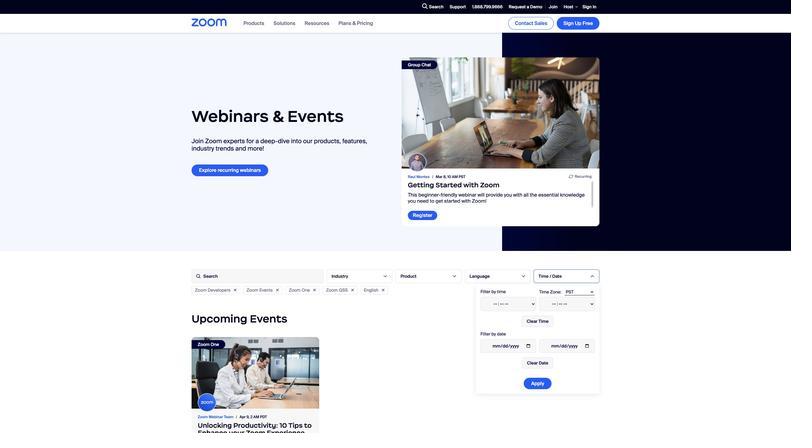 Task type: locate. For each thing, give the bounding box(es) containing it.
will
[[478, 192, 485, 198]]

2 filter from the top
[[480, 331, 490, 337]]

you left need on the right
[[408, 198, 416, 204]]

view all link
[[584, 316, 599, 322]]

time left "zone:"
[[539, 290, 549, 295]]

events up "our"
[[287, 106, 344, 126]]

product
[[401, 274, 416, 279]]

sign up free link
[[557, 17, 599, 30]]

trends
[[216, 145, 234, 153]]

time left /
[[539, 274, 549, 279]]

zoom call 16 image
[[402, 57, 599, 169]]

by left time at the bottom right
[[491, 289, 496, 295]]

& for plans
[[352, 20, 356, 27]]

1 horizontal spatial am
[[452, 175, 458, 180]]

in
[[593, 4, 596, 9]]

time inside button
[[539, 319, 549, 324]]

1 horizontal spatial sign
[[583, 4, 592, 9]]

0 horizontal spatial &
[[272, 106, 284, 126]]

recurring right explore
[[218, 167, 239, 174]]

plans & pricing
[[339, 20, 373, 27]]

events down zoom events
[[250, 312, 287, 326]]

1 vertical spatial date
[[539, 360, 548, 366]]

sign for sign up free
[[563, 20, 574, 27]]

time
[[497, 289, 506, 295]]

1 vertical spatial one
[[211, 342, 219, 348]]

1 horizontal spatial recurring
[[530, 288, 549, 293]]

date up apply
[[539, 360, 548, 366]]

sign left in
[[583, 4, 592, 9]]

1 vertical spatial am
[[253, 415, 259, 420]]

& right plans
[[352, 20, 356, 27]]

join left the 'trends'
[[192, 137, 204, 145]]

you right provide
[[504, 192, 512, 198]]

1 horizontal spatial you
[[504, 192, 512, 198]]

clear date
[[527, 360, 548, 366]]

recurring right show
[[530, 288, 549, 293]]

1 by from the top
[[491, 289, 496, 295]]

started
[[436, 181, 462, 190]]

request a demo
[[509, 4, 542, 9]]

1 horizontal spatial zoom one
[[289, 288, 310, 293]]

0 vertical spatial a
[[527, 4, 529, 9]]

montes
[[416, 175, 430, 180]]

webinars & events
[[192, 106, 344, 126]]

1 horizontal spatial a
[[527, 4, 529, 9]]

1 vertical spatial time
[[539, 290, 549, 295]]

a
[[527, 4, 529, 9], [256, 137, 259, 145]]

plans
[[339, 20, 351, 27]]

filter
[[480, 289, 490, 295], [480, 331, 490, 337]]

dive
[[278, 137, 290, 145]]

0 vertical spatial date
[[552, 274, 562, 279]]

0 vertical spatial one
[[302, 288, 310, 293]]

0 vertical spatial to
[[430, 198, 434, 204]]

to right tips
[[304, 422, 312, 430]]

10 left tips
[[279, 422, 287, 430]]

zoom webinar team image
[[198, 394, 216, 412]]

the
[[530, 192, 537, 198]]

you
[[504, 192, 512, 198], [408, 198, 416, 204]]

1 vertical spatial 10
[[279, 422, 287, 430]]

1 vertical spatial sign
[[563, 20, 574, 27]]

events for upcoming events
[[250, 312, 287, 326]]

& up the dive
[[272, 106, 284, 126]]

to
[[430, 198, 434, 204], [304, 422, 312, 430]]

webinar
[[458, 192, 476, 198]]

with
[[463, 181, 479, 190], [513, 192, 522, 198], [461, 198, 471, 204]]

0 horizontal spatial 10
[[279, 422, 287, 430]]

0 vertical spatial join
[[549, 4, 558, 9]]

1.888.799.9666 link
[[469, 0, 506, 14]]

0 vertical spatial clear
[[527, 319, 538, 324]]

view
[[584, 316, 594, 322]]

0 vertical spatial filter
[[480, 289, 490, 295]]

events down search field
[[259, 288, 273, 293]]

10 right 8,
[[447, 175, 451, 180]]

1 vertical spatial join
[[192, 137, 204, 145]]

0 vertical spatial recurring
[[218, 167, 239, 174]]

join left host
[[549, 4, 558, 9]]

1 horizontal spatial all
[[595, 316, 599, 322]]

zoom developers
[[195, 288, 230, 293]]

am left pst
[[452, 175, 458, 180]]

1 horizontal spatial 10
[[447, 175, 451, 180]]

1 vertical spatial a
[[256, 137, 259, 145]]

0 vertical spatial all
[[524, 192, 529, 198]]

1 vertical spatial to
[[304, 422, 312, 430]]

am right 2
[[253, 415, 259, 420]]

0 horizontal spatial sign
[[563, 20, 574, 27]]

friendly
[[441, 192, 457, 198]]

1 vertical spatial &
[[272, 106, 284, 126]]

date right /
[[552, 274, 562, 279]]

clear time
[[527, 319, 549, 324]]

all left the
[[524, 192, 529, 198]]

deep-
[[260, 137, 278, 145]]

&
[[352, 20, 356, 27], [272, 106, 284, 126]]

1 vertical spatial zoom one
[[198, 342, 219, 348]]

getting started with zoom this beginner-friendly webinar will provide you with all the essential knowledge you need to get started with zoom!
[[408, 181, 585, 204]]

0 horizontal spatial date
[[539, 360, 548, 366]]

1 vertical spatial all
[[595, 316, 599, 322]]

1 vertical spatial clear
[[527, 360, 538, 366]]

for
[[246, 137, 254, 145]]

recurring for explore
[[218, 167, 239, 174]]

clear for clear date
[[527, 360, 538, 366]]

search image
[[422, 4, 428, 9], [422, 4, 428, 9]]

join inside 'join zoom experts for a deep-dive into our products, features, industry trends and more!'
[[192, 137, 204, 145]]

1 horizontal spatial date
[[552, 274, 562, 279]]

& for webinars
[[272, 106, 284, 126]]

zoom qss
[[326, 288, 348, 293]]

filter for filter by time
[[480, 289, 490, 295]]

free
[[583, 20, 593, 27]]

products button
[[243, 20, 264, 27]]

None date field
[[480, 339, 536, 353], [539, 339, 595, 353], [480, 339, 536, 353], [539, 339, 595, 353]]

all
[[524, 192, 529, 198], [595, 316, 599, 322]]

with left zoom!
[[461, 198, 471, 204]]

zoom logo image
[[192, 19, 226, 27]]

0 horizontal spatial to
[[304, 422, 312, 430]]

time down time zone: at the right
[[539, 319, 549, 324]]

team
[[224, 415, 233, 420]]

all right view on the bottom
[[595, 316, 599, 322]]

0 vertical spatial sign
[[583, 4, 592, 9]]

and
[[235, 145, 246, 153]]

recurring
[[575, 174, 592, 179]]

need
[[417, 198, 429, 204]]

show recurring events
[[518, 288, 563, 293]]

1 vertical spatial events
[[259, 288, 273, 293]]

1 horizontal spatial one
[[302, 288, 310, 293]]

zoom inside "getting started with zoom this beginner-friendly webinar will provide you with all the essential knowledge you need to get started with zoom!"
[[480, 181, 499, 190]]

solutions button
[[274, 20, 295, 27]]

9,
[[247, 415, 250, 420]]

1 vertical spatial recurring
[[530, 288, 549, 293]]

2 vertical spatial time
[[539, 319, 549, 324]]

1 horizontal spatial &
[[352, 20, 356, 27]]

10 inside unlocking productivity: 10 tips to enhance your zoom experience
[[279, 422, 287, 430]]

time for time zone:
[[539, 290, 549, 295]]

0 horizontal spatial recurring
[[218, 167, 239, 174]]

1 horizontal spatial join
[[549, 4, 558, 9]]

by left the date
[[491, 331, 496, 337]]

am for pst
[[452, 175, 458, 180]]

0 horizontal spatial join
[[192, 137, 204, 145]]

zoom webinar team
[[198, 415, 233, 420]]

apply
[[531, 381, 544, 387]]

0 vertical spatial time
[[539, 274, 549, 279]]

to left get in the top of the page
[[430, 198, 434, 204]]

1 filter from the top
[[480, 289, 490, 295]]

0 vertical spatial by
[[491, 289, 496, 295]]

filter left the date
[[480, 331, 490, 337]]

pdt
[[260, 415, 267, 420]]

pst
[[459, 175, 466, 180]]

0 horizontal spatial you
[[408, 198, 416, 204]]

explore
[[199, 167, 217, 174]]

a right for
[[256, 137, 259, 145]]

zoom
[[205, 137, 222, 145], [480, 181, 499, 190], [195, 288, 207, 293], [247, 288, 258, 293], [289, 288, 301, 293], [326, 288, 338, 293], [198, 342, 210, 348], [198, 415, 208, 420], [246, 429, 265, 434]]

enhance
[[198, 429, 227, 434]]

sign
[[583, 4, 592, 9], [563, 20, 574, 27]]

by
[[491, 289, 496, 295], [491, 331, 496, 337]]

filter left time at the bottom right
[[480, 289, 490, 295]]

view all
[[584, 316, 599, 322]]

filter by date
[[480, 331, 506, 337]]

0 horizontal spatial a
[[256, 137, 259, 145]]

a left the "demo" at right top
[[527, 4, 529, 9]]

zoom inside zoom one link
[[198, 342, 210, 348]]

am
[[452, 175, 458, 180], [253, 415, 259, 420]]

chat
[[421, 62, 431, 68]]

0 horizontal spatial am
[[253, 415, 259, 420]]

join for join zoom experts for a deep-dive into our products, features, industry trends and more!
[[192, 137, 204, 145]]

qss
[[339, 288, 348, 293]]

0 horizontal spatial all
[[524, 192, 529, 198]]

zoom one
[[289, 288, 310, 293], [198, 342, 219, 348]]

search
[[429, 4, 443, 10]]

None search field
[[399, 2, 420, 12]]

8,
[[443, 175, 446, 180]]

2 vertical spatial events
[[250, 312, 287, 326]]

1 horizontal spatial to
[[430, 198, 434, 204]]

2 by from the top
[[491, 331, 496, 337]]

1 vertical spatial by
[[491, 331, 496, 337]]

0 vertical spatial am
[[452, 175, 458, 180]]

Search field
[[192, 270, 324, 283]]

join zoom experts for a deep-dive into our products, features, industry trends and more!
[[192, 137, 367, 153]]

tips
[[288, 422, 303, 430]]

0 vertical spatial 10
[[447, 175, 451, 180]]

0 vertical spatial &
[[352, 20, 356, 27]]

sign left up
[[563, 20, 574, 27]]

clear
[[527, 319, 538, 324], [527, 360, 538, 366]]

provide
[[486, 192, 503, 198]]

events
[[287, 106, 344, 126], [259, 288, 273, 293], [250, 312, 287, 326]]

into
[[291, 137, 302, 145]]

1 vertical spatial filter
[[480, 331, 490, 337]]

raul
[[408, 175, 416, 180]]

zoom webinar team link
[[198, 415, 240, 420]]



Task type: vqa. For each thing, say whether or not it's contained in the screenshot.
"features,"
yes



Task type: describe. For each thing, give the bounding box(es) containing it.
zoom!
[[472, 198, 487, 204]]

by for time
[[491, 289, 496, 295]]

features,
[[342, 137, 367, 145]]

industry
[[192, 145, 214, 153]]

explore recurring webinars
[[199, 167, 261, 174]]

beginner-
[[418, 192, 441, 198]]

date inside button
[[539, 360, 548, 366]]

clear for clear time
[[527, 319, 538, 324]]

industry
[[332, 274, 348, 279]]

webinars
[[240, 167, 261, 174]]

all inside "getting started with zoom this beginner-friendly webinar will provide you with all the essential knowledge you need to get started with zoom!"
[[524, 192, 529, 198]]

productivity:
[[233, 422, 278, 430]]

zoom inside unlocking productivity: 10 tips to enhance your zoom experience
[[246, 429, 265, 434]]

unlocking
[[198, 422, 232, 430]]

10 for am
[[447, 175, 451, 180]]

support link
[[447, 0, 469, 14]]

/
[[550, 274, 551, 279]]

with up webinar
[[463, 181, 479, 190]]

your
[[229, 429, 244, 434]]

with left the
[[513, 192, 522, 198]]

time zone:
[[539, 290, 561, 295]]

request a demo link
[[506, 0, 545, 14]]

zoom events
[[247, 288, 273, 293]]

contact sales link
[[508, 17, 554, 30]]

developers
[[208, 288, 230, 293]]

group chat link
[[402, 57, 599, 169]]

raul montes link
[[408, 175, 436, 180]]

solutions
[[274, 20, 295, 27]]

mar
[[436, 175, 442, 180]]

get
[[436, 198, 443, 204]]

by for date
[[491, 331, 496, 337]]

more!
[[248, 145, 264, 153]]

this
[[408, 192, 417, 198]]

demo
[[530, 4, 542, 9]]

zone:
[[550, 290, 561, 295]]

sign up free
[[563, 20, 593, 27]]

experience
[[267, 429, 305, 434]]

0 horizontal spatial zoom one
[[198, 342, 219, 348]]

raul montes image
[[409, 154, 426, 171]]

0 horizontal spatial one
[[211, 342, 219, 348]]

host
[[564, 4, 573, 10]]

sign for sign in
[[583, 4, 592, 9]]

sort
[[583, 288, 592, 293]]

upcoming events
[[192, 312, 287, 326]]

am for pdt
[[253, 415, 259, 420]]

resources
[[305, 20, 329, 27]]

young asian operator woman agent with headsets working customer service in a call center image
[[192, 337, 319, 409]]

events for zoom events
[[259, 288, 273, 293]]

recurring for show
[[530, 288, 549, 293]]

clear date button
[[522, 358, 553, 369]]

webinar
[[209, 415, 223, 420]]

knowledge
[[560, 192, 585, 198]]

a inside 'join zoom experts for a deep-dive into our products, features, industry trends and more!'
[[256, 137, 259, 145]]

events
[[550, 288, 563, 293]]

apply button
[[524, 378, 552, 390]]

filter by time
[[480, 289, 506, 295]]

mar 8, 10 am pst
[[436, 175, 466, 180]]

essential
[[538, 192, 559, 198]]

support
[[450, 4, 466, 9]]

english
[[364, 288, 378, 293]]

register link
[[408, 211, 437, 220]]

zoom inside 'join zoom experts for a deep-dive into our products, features, industry trends and more!'
[[205, 137, 222, 145]]

resources button
[[305, 20, 329, 27]]

unlocking productivity: 10 tips to enhance your zoom experience
[[198, 422, 312, 434]]

webinars
[[192, 106, 269, 126]]

time for time / date
[[539, 274, 549, 279]]

explore recurring webinars link
[[192, 165, 268, 176]]

0 vertical spatial zoom one
[[289, 288, 310, 293]]

10 for tips
[[279, 422, 287, 430]]

sales
[[534, 20, 547, 27]]

filter for filter by date
[[480, 331, 490, 337]]

apr
[[240, 415, 246, 420]]

started
[[444, 198, 460, 204]]

to inside "getting started with zoom this beginner-friendly webinar will provide you with all the essential knowledge you need to get started with zoom!"
[[430, 198, 434, 204]]

up
[[575, 20, 581, 27]]

sign in
[[583, 4, 596, 9]]

zoom one link
[[192, 337, 319, 409]]

join for join
[[549, 4, 558, 9]]

experts
[[223, 137, 245, 145]]

group
[[408, 62, 420, 68]]

1.888.799.9666
[[472, 4, 503, 9]]

join link
[[546, 0, 561, 14]]

clear time button
[[522, 316, 554, 327]]

show
[[518, 288, 529, 293]]

request
[[509, 4, 526, 9]]

contact sales
[[515, 20, 547, 27]]

0 vertical spatial events
[[287, 106, 344, 126]]

to inside unlocking productivity: 10 tips to enhance your zoom experience
[[304, 422, 312, 430]]

time / date
[[539, 274, 562, 279]]

products
[[243, 20, 264, 27]]

plans & pricing link
[[339, 20, 373, 27]]

2
[[250, 415, 252, 420]]

language
[[470, 274, 490, 279]]



